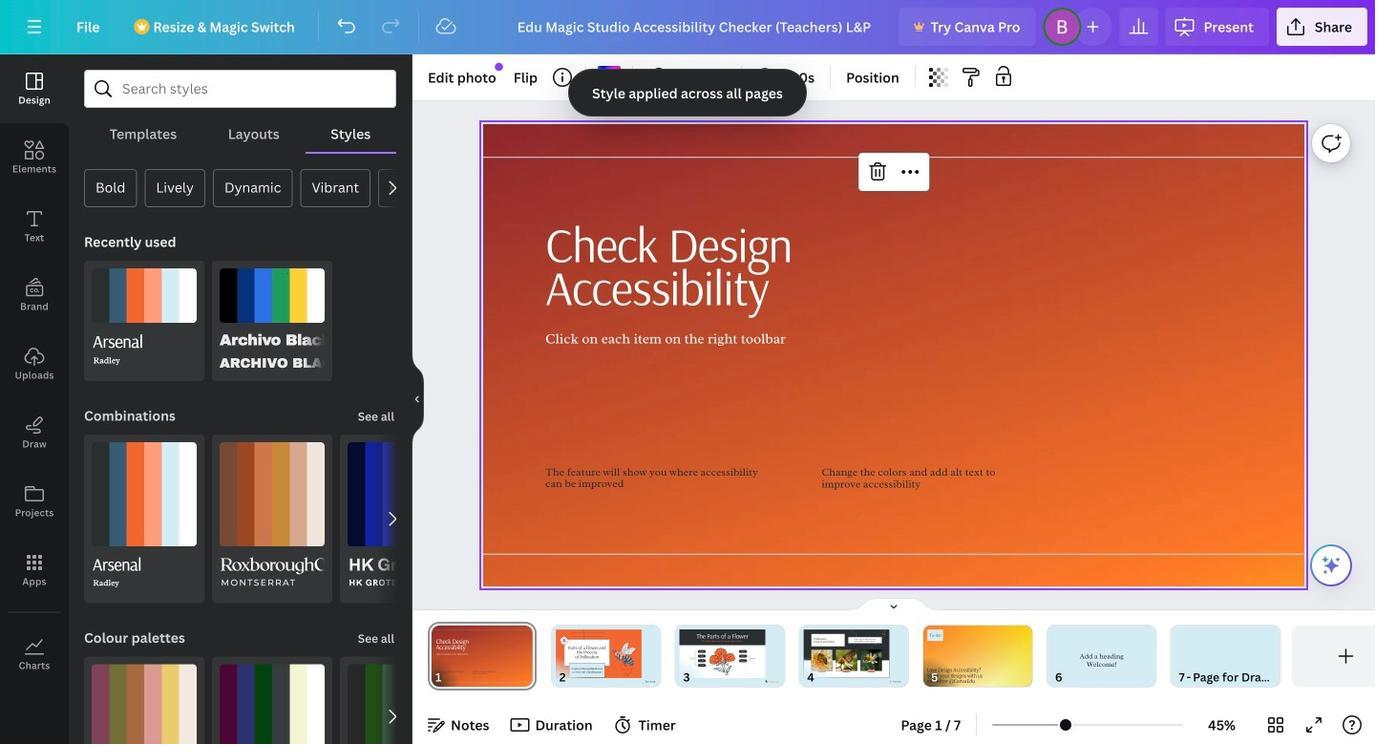 Task type: locate. For each thing, give the bounding box(es) containing it.
page 1 image
[[428, 626, 537, 687]]

2 apply style image from the left
[[220, 664, 325, 744]]

no colour image
[[598, 66, 621, 89]]

apply style image
[[92, 664, 197, 744], [220, 664, 325, 744], [348, 664, 453, 744]]

1 apply style image from the left
[[92, 664, 197, 744]]

1 pink rectangle image from the left
[[556, 630, 642, 678]]

1 horizontal spatial pink rectangle image
[[680, 630, 766, 678]]

canva assistant image
[[1320, 554, 1343, 577]]

3 apply style image from the left
[[348, 664, 453, 744]]

2 horizontal spatial pink rectangle image
[[804, 630, 889, 678]]

0 horizontal spatial pink rectangle image
[[556, 630, 642, 678]]

0 horizontal spatial apply style image
[[92, 664, 197, 744]]

side panel tab list
[[0, 54, 69, 689]]

pink rectangle image
[[556, 630, 642, 678], [680, 630, 766, 678], [804, 630, 889, 678]]

2 pink rectangle image from the left
[[680, 630, 766, 678]]

2 horizontal spatial apply style image
[[348, 664, 453, 744]]

Zoom button
[[1191, 710, 1253, 740]]

1 horizontal spatial apply style image
[[220, 664, 325, 744]]

Design title text field
[[502, 8, 892, 46]]

hide pages image
[[848, 597, 940, 612]]

Page title text field
[[450, 668, 457, 687]]



Task type: describe. For each thing, give the bounding box(es) containing it.
3 pink rectangle image from the left
[[804, 630, 889, 678]]

main menu bar
[[0, 0, 1375, 54]]

Search styles search field
[[122, 71, 358, 107]]

hide image
[[412, 353, 424, 445]]



Task type: vqa. For each thing, say whether or not it's contained in the screenshot.
"Your projects"
no



